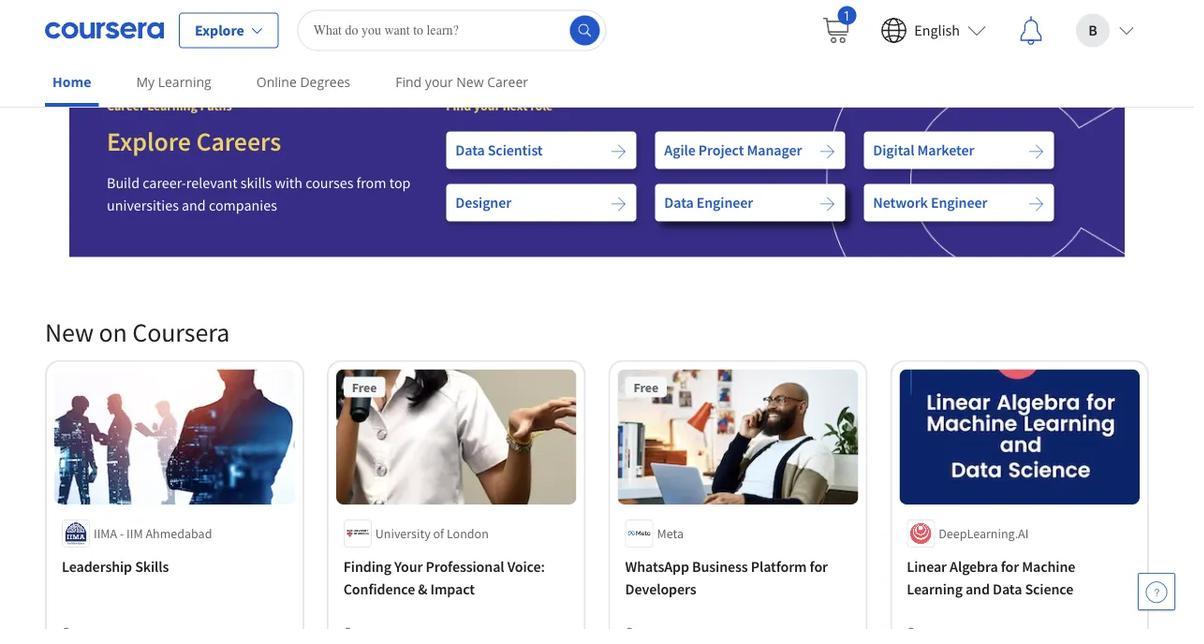 Task type: vqa. For each thing, say whether or not it's contained in the screenshot.
bottom Career
yes



Task type: locate. For each thing, give the bounding box(es) containing it.
iima
[[94, 526, 117, 543]]

your
[[394, 558, 423, 577]]

english button
[[866, 0, 1002, 60]]

1 vertical spatial your
[[474, 97, 500, 114]]

iim
[[127, 526, 143, 543]]

0 horizontal spatial for
[[810, 558, 828, 577]]

and down relevant
[[182, 197, 206, 216]]

manager
[[747, 141, 802, 160]]

1 horizontal spatial career
[[159, 7, 233, 40]]

with
[[275, 174, 303, 193]]

career up next
[[487, 73, 528, 91]]

arrow right image right manager at the top
[[819, 144, 836, 161]]

explore
[[69, 7, 154, 40], [195, 21, 244, 40], [107, 125, 191, 158]]

network engineer link
[[864, 185, 1054, 222]]

explore careers
[[107, 125, 281, 158]]

data inside the data engineer link
[[665, 194, 694, 213]]

arrow right image inside data scientist "link"
[[610, 144, 627, 161]]

find inside find your new career link
[[396, 73, 422, 91]]

2 horizontal spatial data
[[993, 580, 1022, 599]]

2 vertical spatial data
[[993, 580, 1022, 599]]

1 horizontal spatial new
[[457, 73, 484, 91]]

1 horizontal spatial find
[[446, 97, 471, 114]]

data for data engineer
[[665, 194, 694, 213]]

1 horizontal spatial free
[[634, 379, 659, 396]]

learning up career learning paths
[[158, 73, 211, 91]]

career-
[[143, 174, 186, 193]]

engineer for data engineer
[[697, 194, 753, 213]]

project
[[699, 141, 744, 160]]

1 for from the left
[[810, 558, 828, 577]]

my learning
[[136, 73, 211, 91]]

0 horizontal spatial free
[[352, 379, 377, 396]]

new left on
[[45, 316, 94, 349]]

find down find your new career
[[446, 97, 471, 114]]

2 vertical spatial career
[[107, 97, 145, 114]]

2 free from the left
[[634, 379, 659, 396]]

data down agile
[[665, 194, 694, 213]]

designer link
[[446, 185, 636, 222]]

role
[[530, 97, 553, 114]]

explore career learning paths
[[69, 7, 404, 40]]

career
[[159, 7, 233, 40], [487, 73, 528, 91], [107, 97, 145, 114]]

explore inside dropdown button
[[195, 21, 244, 40]]

universities
[[107, 197, 179, 216]]

career up my learning on the left top
[[159, 7, 233, 40]]

machine
[[1022, 558, 1076, 577]]

online degrees link
[[249, 61, 358, 103]]

explore down career learning paths
[[107, 125, 191, 158]]

companies
[[209, 197, 277, 216]]

your
[[425, 73, 453, 91], [474, 97, 500, 114]]

arrow right image inside agile project manager link
[[819, 144, 836, 161]]

explore up "my learning" link
[[195, 21, 244, 40]]

arrow right image for network engineer
[[1028, 196, 1045, 213]]

shopping cart: 1 item element
[[821, 6, 857, 45]]

2 engineer from the left
[[931, 194, 988, 213]]

engineer down project
[[697, 194, 753, 213]]

voice:
[[507, 558, 545, 577]]

0 vertical spatial your
[[425, 73, 453, 91]]

network
[[873, 194, 928, 213]]

1 vertical spatial and
[[966, 580, 990, 599]]

data left scientist
[[456, 141, 485, 160]]

data
[[456, 141, 485, 160], [665, 194, 694, 213], [993, 580, 1022, 599]]

1 horizontal spatial data
[[665, 194, 694, 213]]

and down algebra
[[966, 580, 990, 599]]

explore for explore career learning paths
[[69, 7, 154, 40]]

arrow right image for digital marketer
[[1028, 144, 1045, 161]]

science
[[1025, 580, 1074, 599]]

and
[[182, 197, 206, 216], [966, 580, 990, 599]]

1 horizontal spatial paths
[[341, 7, 404, 40]]

for inside linear algebra for machine learning and data science
[[1001, 558, 1019, 577]]

find for find your new career
[[396, 73, 422, 91]]

career down my
[[107, 97, 145, 114]]

free
[[352, 379, 377, 396], [634, 379, 659, 396]]

explore button
[[179, 13, 279, 48]]

engineer
[[697, 194, 753, 213], [931, 194, 988, 213]]

0 vertical spatial paths
[[341, 7, 404, 40]]

1 vertical spatial data
[[665, 194, 694, 213]]

0 horizontal spatial find
[[396, 73, 422, 91]]

network engineer
[[873, 194, 988, 213]]

engineer down digital marketer link
[[931, 194, 988, 213]]

my learning link
[[129, 61, 219, 103]]

arrow right image
[[1028, 144, 1045, 161], [610, 196, 627, 213], [1028, 196, 1045, 213]]

new on coursera collection element
[[34, 286, 1161, 630]]

0 vertical spatial and
[[182, 197, 206, 216]]

english
[[915, 21, 960, 40]]

data inside data scientist "link"
[[456, 141, 485, 160]]

learning down linear
[[907, 580, 963, 599]]

None search field
[[298, 10, 607, 51]]

1 horizontal spatial engineer
[[931, 194, 988, 213]]

0 horizontal spatial data
[[456, 141, 485, 160]]

arrow right image inside the network engineer link
[[1028, 196, 1045, 213]]

your down what do you want to learn? text box
[[425, 73, 453, 91]]

arrow right image left agile
[[610, 144, 627, 161]]

0 vertical spatial career
[[159, 7, 233, 40]]

university of london
[[375, 526, 489, 543]]

1 free from the left
[[352, 379, 377, 396]]

career learning paths
[[107, 97, 232, 114]]

free for finding
[[352, 379, 377, 396]]

professional
[[426, 558, 505, 577]]

2 horizontal spatial career
[[487, 73, 528, 91]]

for
[[810, 558, 828, 577], [1001, 558, 1019, 577]]

skills
[[241, 174, 272, 193]]

1 horizontal spatial for
[[1001, 558, 1019, 577]]

paths up explore careers
[[200, 97, 232, 114]]

0 vertical spatial find
[[396, 73, 422, 91]]

1 link
[[806, 0, 866, 60]]

1 vertical spatial career
[[487, 73, 528, 91]]

agile project manager link
[[655, 132, 845, 170]]

leadership skills
[[62, 558, 169, 577]]

arrow right image inside digital marketer link
[[1028, 144, 1045, 161]]

home
[[52, 73, 91, 91]]

1 horizontal spatial and
[[966, 580, 990, 599]]

explore for explore careers
[[107, 125, 191, 158]]

1 vertical spatial find
[[446, 97, 471, 114]]

arrow right image inside the data engineer link
[[819, 196, 836, 213]]

business
[[692, 558, 748, 577]]

1 engineer from the left
[[697, 194, 753, 213]]

whatsapp
[[625, 558, 689, 577]]

paths
[[341, 7, 404, 40], [200, 97, 232, 114]]

paths up degrees
[[341, 7, 404, 40]]

leadership
[[62, 558, 132, 577]]

for right algebra
[[1001, 558, 1019, 577]]

arrow right image
[[610, 144, 627, 161], [819, 144, 836, 161], [819, 196, 836, 213]]

coursera image
[[45, 15, 164, 45]]

1 vertical spatial new
[[45, 316, 94, 349]]

meta
[[657, 526, 684, 543]]

for right platform
[[810, 558, 828, 577]]

arrow right image inside designer link
[[610, 196, 627, 213]]

your left next
[[474, 97, 500, 114]]

explore up my
[[69, 7, 154, 40]]

deeplearning.ai
[[939, 526, 1029, 543]]

find down what do you want to learn? text box
[[396, 73, 422, 91]]

find
[[396, 73, 422, 91], [446, 97, 471, 114]]

0 vertical spatial new
[[457, 73, 484, 91]]

0 horizontal spatial engineer
[[697, 194, 753, 213]]

next
[[503, 97, 528, 114]]

digital
[[873, 141, 915, 160]]

arrow right image left network
[[819, 196, 836, 213]]

new up "find your next role"
[[457, 73, 484, 91]]

2 for from the left
[[1001, 558, 1019, 577]]

new
[[457, 73, 484, 91], [45, 316, 94, 349]]

free for whatsapp
[[634, 379, 659, 396]]

data down algebra
[[993, 580, 1022, 599]]

marketer
[[918, 141, 975, 160]]

arrow right image for designer
[[610, 196, 627, 213]]

build career-relevant skills with courses from top universities and companies
[[107, 174, 411, 216]]

0 horizontal spatial paths
[[200, 97, 232, 114]]

1 horizontal spatial your
[[474, 97, 500, 114]]

coursera
[[132, 316, 230, 349]]

-
[[120, 526, 124, 543]]

0 horizontal spatial your
[[425, 73, 453, 91]]

What do you want to learn? text field
[[298, 10, 607, 51]]

degrees
[[300, 73, 351, 91]]

arrow right image for data scientist
[[610, 144, 627, 161]]

0 horizontal spatial and
[[182, 197, 206, 216]]

0 vertical spatial data
[[456, 141, 485, 160]]



Task type: describe. For each thing, give the bounding box(es) containing it.
leadership skills link
[[62, 556, 287, 578]]

engineer for network engineer
[[931, 194, 988, 213]]

relevant
[[186, 174, 238, 193]]

agile project manager
[[665, 141, 802, 160]]

for inside whatsapp business platform for developers
[[810, 558, 828, 577]]

home link
[[45, 61, 99, 107]]

and inside build career-relevant skills with courses from top universities and companies
[[182, 197, 206, 216]]

finding your professional voice: confidence & impact
[[344, 558, 545, 599]]

linear algebra for machine learning and data science link
[[907, 556, 1133, 601]]

agile
[[665, 141, 696, 160]]

my
[[136, 73, 155, 91]]

data inside linear algebra for machine learning and data science
[[993, 580, 1022, 599]]

data engineer link
[[655, 185, 845, 222]]

explore for explore
[[195, 21, 244, 40]]

skills
[[135, 558, 169, 577]]

arrow right image for data engineer
[[819, 196, 836, 213]]

your for next
[[474, 97, 500, 114]]

1 vertical spatial paths
[[200, 97, 232, 114]]

arrow right image for agile project manager
[[819, 144, 836, 161]]

data for data scientist
[[456, 141, 485, 160]]

ahmedabad
[[146, 526, 212, 543]]

digital marketer
[[873, 141, 975, 160]]

london
[[447, 526, 489, 543]]

finding your professional voice: confidence & impact link
[[344, 556, 569, 601]]

digital marketer link
[[864, 132, 1054, 170]]

confidence
[[344, 580, 415, 599]]

data engineer
[[665, 194, 753, 213]]

iima - iim ahmedabad
[[94, 526, 212, 543]]

learning up online
[[238, 7, 336, 40]]

0 horizontal spatial new
[[45, 316, 94, 349]]

find your new career
[[396, 73, 528, 91]]

b
[[1089, 21, 1098, 40]]

help center image
[[1146, 581, 1168, 603]]

online
[[256, 73, 297, 91]]

0 horizontal spatial career
[[107, 97, 145, 114]]

find your next role
[[446, 97, 553, 114]]

courses
[[306, 174, 354, 193]]

scientist
[[488, 141, 543, 160]]

data scientist
[[456, 141, 543, 160]]

b button
[[1061, 0, 1150, 60]]

learning inside linear algebra for machine learning and data science
[[907, 580, 963, 599]]

build
[[107, 174, 140, 193]]

1
[[843, 6, 851, 24]]

careers
[[196, 125, 281, 158]]

your for new
[[425, 73, 453, 91]]

on
[[99, 316, 127, 349]]

find for find your next role
[[446, 97, 471, 114]]

platform
[[751, 558, 807, 577]]

designer
[[456, 194, 512, 213]]

find your new career link
[[388, 61, 536, 103]]

online degrees
[[256, 73, 351, 91]]

impact
[[430, 580, 475, 599]]

learning down my learning on the left top
[[147, 97, 197, 114]]

from
[[357, 174, 387, 193]]

and inside linear algebra for machine learning and data science
[[966, 580, 990, 599]]

linear
[[907, 558, 947, 577]]

new on coursera
[[45, 316, 230, 349]]

finding
[[344, 558, 391, 577]]

developers
[[625, 580, 697, 599]]

linear algebra for machine learning and data science
[[907, 558, 1076, 599]]

top
[[389, 174, 411, 193]]

university
[[375, 526, 431, 543]]

&
[[418, 580, 428, 599]]

whatsapp business platform for developers link
[[625, 556, 851, 601]]

data scientist link
[[446, 132, 636, 170]]

algebra
[[950, 558, 998, 577]]

whatsapp business platform for developers
[[625, 558, 828, 599]]

of
[[433, 526, 444, 543]]



